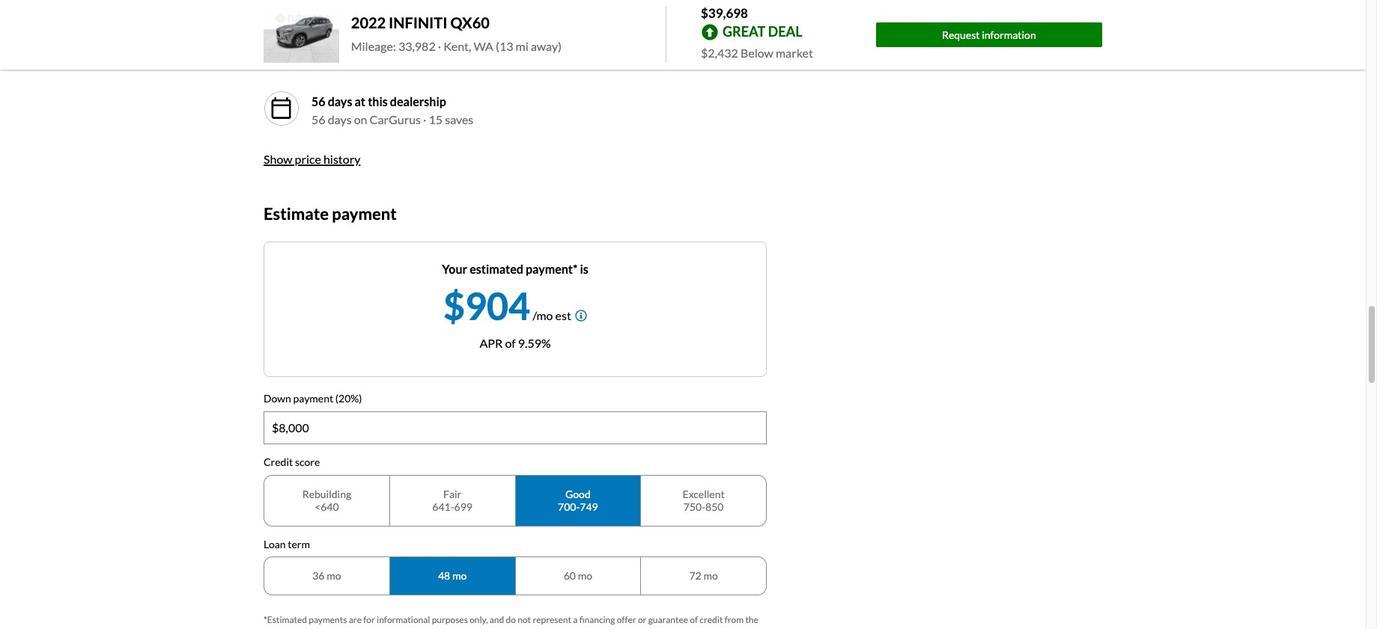 Task type: locate. For each thing, give the bounding box(es) containing it.
2022
[[351, 14, 386, 32]]

$2,432
[[701, 45, 738, 60]]

infiniti
[[389, 14, 448, 32]]

mo right 48
[[452, 570, 467, 583]]

1 vertical spatial 56
[[312, 112, 326, 126]]

1 vertical spatial price
[[312, 54, 339, 68]]

by
[[401, 54, 414, 68]]

2 mo from the left
[[452, 570, 467, 583]]

*estimated payments are for informational purposes only, and do not represent a financing offer or guarantee of credit from the seller.
[[264, 615, 759, 630]]

850
[[706, 501, 724, 514]]

of right apr
[[505, 336, 516, 351]]

56
[[312, 94, 326, 108], [312, 112, 326, 126]]

3 mo from the left
[[578, 570, 592, 583]]

699
[[454, 501, 473, 514]]

1 mo from the left
[[327, 570, 341, 583]]

away)
[[531, 39, 562, 53]]

price
[[295, 152, 321, 166]]

price left decreased
[[312, 36, 339, 50]]

749
[[580, 501, 598, 514]]

<640
[[315, 501, 339, 514]]

decreased
[[342, 36, 397, 50]]

1 vertical spatial ·
[[423, 112, 427, 126]]

0 horizontal spatial of
[[505, 336, 516, 351]]

price
[[312, 36, 339, 50], [312, 54, 339, 68]]

0 vertical spatial payment
[[332, 204, 397, 224]]

1 vertical spatial payment
[[293, 393, 333, 405]]

1 horizontal spatial of
[[690, 615, 698, 626]]

1 vertical spatial of
[[690, 615, 698, 626]]

price left went
[[312, 54, 339, 68]]

0 vertical spatial 56
[[312, 94, 326, 108]]

0 vertical spatial ·
[[438, 39, 441, 53]]

days left the on
[[328, 112, 352, 126]]

1 vertical spatial days
[[328, 112, 352, 126]]

loan term
[[264, 538, 310, 551]]

for
[[363, 615, 375, 626]]

rebuilding
[[302, 488, 351, 501]]

excellent
[[683, 488, 725, 501]]

· left 15
[[423, 112, 427, 126]]

do
[[506, 615, 516, 626]]

36 mo
[[313, 570, 341, 583]]

info circle image
[[575, 310, 587, 322]]

price decreased price went down by $1,027.
[[312, 36, 456, 68]]

saves
[[445, 112, 474, 126]]

payment down history
[[332, 204, 397, 224]]

payment left (20%)
[[293, 393, 333, 405]]

days left at
[[328, 94, 352, 108]]

$904
[[444, 284, 530, 329]]

deal
[[768, 23, 803, 39]]

purposes
[[432, 615, 468, 626]]

went
[[341, 54, 368, 68]]

of left credit at the bottom right of the page
[[690, 615, 698, 626]]

hot seller image
[[264, 0, 300, 10]]

mo right 72
[[704, 570, 718, 583]]

mo right 60
[[578, 570, 592, 583]]

mo
[[327, 570, 341, 583], [452, 570, 467, 583], [578, 570, 592, 583], [704, 570, 718, 583]]

show
[[264, 152, 293, 166]]

apr
[[480, 336, 503, 351]]

request information button
[[876, 23, 1103, 47]]

· inside 2022 infiniti qx60 mileage: 33,982 · kent, wa (13 mi away)
[[438, 39, 441, 53]]

mo for 60 mo
[[578, 570, 592, 583]]

apr of 9.59%
[[480, 336, 551, 351]]

credit
[[264, 456, 293, 469]]

show price history link
[[264, 152, 361, 166]]

days
[[328, 94, 352, 108], [328, 112, 352, 126]]

payment
[[332, 204, 397, 224], [293, 393, 333, 405]]

48 mo
[[438, 570, 467, 583]]

$904 /mo est
[[444, 284, 571, 329]]

0 vertical spatial days
[[328, 94, 352, 108]]

56 days at this dealership image
[[264, 90, 300, 126]]

payment for estimate
[[332, 204, 397, 224]]

great deal
[[723, 23, 803, 39]]

1 horizontal spatial ·
[[438, 39, 441, 53]]

0 horizontal spatial ·
[[423, 112, 427, 126]]

· up $1,027.
[[438, 39, 441, 53]]

4 mo from the left
[[704, 570, 718, 583]]

of
[[505, 336, 516, 351], [690, 615, 698, 626]]

$2,432 below market
[[701, 45, 813, 60]]

only,
[[470, 615, 488, 626]]

offer
[[617, 615, 636, 626]]

(20%)
[[335, 393, 362, 405]]

(13
[[496, 39, 513, 53]]

mo right '36'
[[327, 570, 341, 583]]

641-
[[432, 501, 454, 514]]

show price history
[[264, 152, 361, 166]]

15
[[429, 112, 443, 126]]

0 vertical spatial of
[[505, 336, 516, 351]]

0 vertical spatial price
[[312, 36, 339, 50]]

fair 641-699
[[432, 488, 473, 514]]

credit
[[700, 615, 723, 626]]

price decreased image
[[270, 38, 294, 62]]

loan
[[264, 538, 286, 551]]



Task type: describe. For each thing, give the bounding box(es) containing it.
seller.
[[264, 628, 287, 630]]

of inside the *estimated payments are for informational purposes only, and do not represent a financing offer or guarantee of credit from the seller.
[[690, 615, 698, 626]]

a
[[573, 615, 578, 626]]

$39,698
[[701, 5, 748, 21]]

fair
[[443, 488, 462, 501]]

2022 infiniti qx60 mileage: 33,982 · kent, wa (13 mi away)
[[351, 14, 562, 53]]

request information
[[942, 28, 1036, 41]]

on
[[354, 112, 367, 126]]

estimate payment
[[264, 204, 397, 224]]

estimated
[[470, 262, 524, 276]]

mo for 48 mo
[[452, 570, 467, 583]]

estimate
[[264, 204, 329, 224]]

· inside 56 days at this dealership 56 days on cargurus · 15 saves
[[423, 112, 427, 126]]

mileage:
[[351, 39, 396, 53]]

information
[[982, 28, 1036, 41]]

financing
[[579, 615, 615, 626]]

payments
[[309, 615, 347, 626]]

mo for 72 mo
[[704, 570, 718, 583]]

60
[[564, 570, 576, 583]]

payment for down
[[293, 393, 333, 405]]

good 700-749
[[558, 488, 598, 514]]

the
[[746, 615, 759, 626]]

good
[[566, 488, 591, 501]]

your estimated payment* is
[[442, 262, 589, 276]]

credit score
[[264, 456, 320, 469]]

history
[[324, 152, 361, 166]]

qx60
[[450, 14, 490, 32]]

72
[[689, 570, 702, 583]]

mo for 36 mo
[[327, 570, 341, 583]]

9.59%
[[518, 336, 551, 351]]

from
[[725, 615, 744, 626]]

wa
[[474, 39, 494, 53]]

down
[[370, 54, 399, 68]]

are
[[349, 615, 362, 626]]

60 mo
[[564, 570, 592, 583]]

48
[[438, 570, 450, 583]]

36
[[313, 570, 325, 583]]

score
[[295, 456, 320, 469]]

56 days at this dealership 56 days on cargurus · 15 saves
[[312, 94, 474, 126]]

down payment (20%)
[[264, 393, 362, 405]]

this
[[368, 94, 388, 108]]

represent
[[533, 615, 571, 626]]

request
[[942, 28, 980, 41]]

1 price from the top
[[312, 36, 339, 50]]

1 56 from the top
[[312, 94, 326, 108]]

at
[[355, 94, 366, 108]]

guarantee
[[648, 615, 688, 626]]

is
[[580, 262, 589, 276]]

700-
[[558, 501, 580, 514]]

not
[[518, 615, 531, 626]]

kent,
[[444, 39, 472, 53]]

your
[[442, 262, 467, 276]]

*estimated
[[264, 615, 307, 626]]

2022 infiniti qx60 image
[[264, 6, 339, 63]]

term
[[288, 538, 310, 551]]

price decreased image
[[264, 32, 300, 68]]

2 price from the top
[[312, 54, 339, 68]]

cargurus
[[370, 112, 421, 126]]

Down payment (20%) text field
[[264, 413, 766, 444]]

dealership
[[390, 94, 446, 108]]

market
[[776, 45, 813, 60]]

$1,027.
[[416, 54, 456, 68]]

below
[[741, 45, 774, 60]]

and
[[490, 615, 504, 626]]

payment*
[[526, 262, 578, 276]]

down
[[264, 393, 291, 405]]

2 days from the top
[[328, 112, 352, 126]]

750-
[[684, 501, 706, 514]]

informational
[[377, 615, 430, 626]]

mi
[[516, 39, 529, 53]]

or
[[638, 615, 647, 626]]

33,982
[[398, 39, 436, 53]]

2 56 from the top
[[312, 112, 326, 126]]

/mo
[[533, 309, 553, 323]]

56 days at this dealership image
[[270, 96, 294, 120]]

est
[[555, 309, 571, 323]]

excellent 750-850
[[683, 488, 725, 514]]

1 days from the top
[[328, 94, 352, 108]]

rebuilding <640
[[302, 488, 351, 514]]



Task type: vqa. For each thing, say whether or not it's contained in the screenshot.
went
yes



